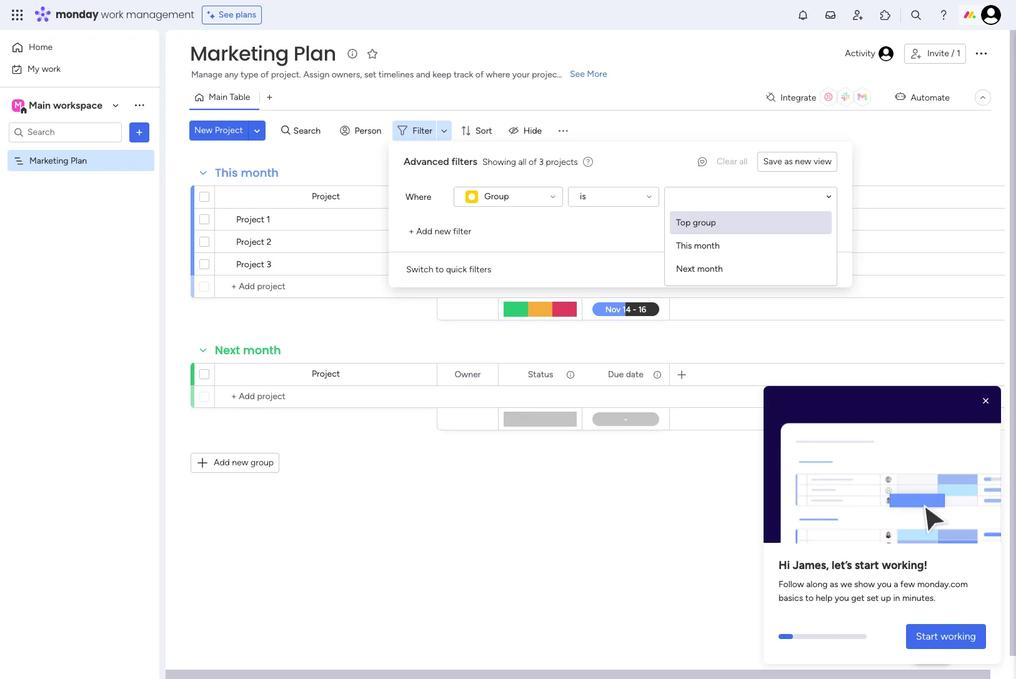 Task type: vqa. For each thing, say whether or not it's contained in the screenshot.
second 'Keep' from the top
no



Task type: describe. For each thing, give the bounding box(es) containing it.
invite members image
[[852, 9, 864, 21]]

filter
[[413, 125, 432, 136]]

marketing plan list box
[[0, 147, 159, 340]]

hide
[[523, 125, 542, 136]]

see plans
[[219, 9, 256, 20]]

Search in workspace field
[[26, 125, 104, 139]]

status for 1st "status" field from the top
[[528, 192, 553, 202]]

integrate
[[780, 92, 816, 103]]

work for monday
[[101, 7, 123, 22]]

invite / 1 button
[[904, 44, 966, 64]]

autopilot image
[[895, 89, 906, 105]]

work for my
[[42, 63, 61, 74]]

options image
[[974, 45, 989, 60]]

my work
[[27, 63, 61, 74]]

advanced filters showing all of 3 projects
[[404, 156, 578, 167]]

workspace image
[[12, 98, 24, 112]]

more
[[587, 69, 607, 79]]

project inside button
[[215, 125, 243, 136]]

0 vertical spatial add
[[416, 226, 432, 237]]

select product image
[[11, 9, 24, 21]]

person
[[355, 125, 381, 136]]

1 horizontal spatial of
[[475, 69, 484, 80]]

next inside field
[[215, 342, 240, 358]]

is
[[580, 191, 586, 202]]

table
[[230, 92, 250, 102]]

add to favorites image
[[366, 47, 379, 60]]

view
[[814, 156, 832, 167]]

due
[[608, 369, 624, 380]]

see more link
[[569, 68, 608, 81]]

due date
[[608, 369, 644, 380]]

1 horizontal spatial marketing plan
[[190, 39, 336, 67]]

show
[[854, 579, 875, 590]]

in
[[893, 593, 900, 604]]

0 horizontal spatial 1
[[267, 214, 270, 225]]

hi
[[779, 559, 790, 573]]

manage any type of project. assign owners, set timelines and keep track of where your project stands.
[[191, 69, 590, 80]]

minutes.
[[902, 593, 935, 604]]

project 3
[[236, 259, 271, 270]]

follow along as we show you a few monday.com basics to help you get set up in minutes.
[[779, 579, 968, 604]]

help
[[921, 648, 943, 660]]

main table
[[209, 92, 250, 102]]

Next month field
[[212, 342, 284, 359]]

help image
[[937, 9, 950, 21]]

monday
[[56, 7, 98, 22]]

notifications image
[[797, 9, 809, 21]]

plan inside list box
[[71, 155, 87, 166]]

hi james, let's start working!
[[779, 559, 927, 573]]

This month field
[[212, 165, 282, 181]]

1 horizontal spatial group
[[693, 217, 716, 228]]

new
[[194, 125, 213, 136]]

+ add new filter button
[[404, 222, 476, 242]]

save
[[763, 156, 782, 167]]

main for main table
[[209, 92, 227, 102]]

lottie animation image
[[764, 391, 1001, 548]]

2 vertical spatial new
[[232, 457, 248, 468]]

save as new view button
[[758, 152, 837, 172]]

main workspace
[[29, 99, 102, 111]]

keep
[[433, 69, 451, 80]]

switch to quick filters
[[406, 264, 491, 275]]

list box containing top group
[[665, 206, 837, 281]]

follow
[[779, 579, 804, 590]]

manage
[[191, 69, 222, 80]]

management
[[126, 7, 194, 22]]

we
[[840, 579, 852, 590]]

invite / 1
[[927, 48, 960, 59]]

new project
[[194, 125, 243, 136]]

projects
[[546, 157, 578, 167]]

sort
[[475, 125, 492, 136]]

project 2
[[236, 237, 271, 247]]

help button
[[910, 644, 954, 664]]

1 vertical spatial this month
[[676, 241, 720, 251]]

your
[[512, 69, 530, 80]]

start working button
[[906, 624, 986, 649]]

monday.com
[[917, 579, 968, 590]]

any
[[224, 69, 238, 80]]

switch to quick filters button
[[401, 260, 496, 280]]

start working
[[916, 630, 976, 642]]

where
[[406, 192, 431, 202]]

activity button
[[840, 44, 899, 64]]

owner for 1st owner field from the bottom of the page
[[455, 369, 481, 380]]

add view image
[[267, 93, 272, 102]]

new project button
[[189, 121, 248, 141]]

see plans button
[[202, 6, 262, 24]]

add new group button
[[191, 453, 279, 473]]

new for view
[[795, 156, 811, 167]]

to inside button
[[435, 264, 444, 275]]

lottie animation element
[[764, 386, 1001, 548]]

along
[[806, 579, 828, 590]]

1 status field from the top
[[525, 190, 556, 204]]

angle down image
[[254, 126, 260, 135]]

owner for second owner field from the bottom of the page
[[455, 192, 481, 202]]

+
[[409, 226, 414, 237]]

+ Add project text field
[[221, 389, 431, 404]]

Search field
[[290, 122, 328, 139]]

few
[[900, 579, 915, 590]]

to inside the follow along as we show you a few monday.com basics to help you get set up in minutes.
[[805, 593, 814, 604]]

project 1
[[236, 214, 270, 225]]

show board description image
[[345, 47, 360, 60]]

clear all button
[[712, 152, 753, 172]]

group
[[484, 191, 509, 202]]

1 owner field from the top
[[451, 190, 484, 204]]

and
[[416, 69, 430, 80]]

working
[[941, 630, 976, 642]]

v2 user feedback image
[[698, 155, 707, 168]]

Marketing Plan field
[[187, 39, 339, 67]]

workspace
[[53, 99, 102, 111]]

set inside the follow along as we show you a few monday.com basics to help you get set up in minutes.
[[867, 593, 879, 604]]

owners,
[[332, 69, 362, 80]]

of inside advanced filters showing all of 3 projects
[[529, 157, 537, 167]]

top group
[[676, 217, 716, 228]]

filter button
[[393, 121, 452, 141]]

as inside the follow along as we show you a few monday.com basics to help you get set up in minutes.
[[830, 579, 838, 590]]

quick
[[446, 264, 467, 275]]

menu image
[[557, 124, 569, 137]]

project
[[532, 69, 560, 80]]



Task type: locate. For each thing, give the bounding box(es) containing it.
1 all from the left
[[739, 156, 748, 167]]

0 horizontal spatial of
[[261, 69, 269, 80]]

working!
[[882, 559, 927, 573]]

type
[[241, 69, 258, 80]]

to
[[435, 264, 444, 275], [805, 593, 814, 604]]

set left up at the bottom right
[[867, 593, 879, 604]]

top
[[676, 217, 691, 228]]

my
[[27, 63, 40, 74]]

1 horizontal spatial set
[[867, 593, 879, 604]]

0 vertical spatial this
[[215, 165, 238, 181]]

marketing down search in workspace field
[[29, 155, 68, 166]]

main inside the workspace selection element
[[29, 99, 51, 111]]

0 horizontal spatial marketing plan
[[29, 155, 87, 166]]

0 vertical spatial group
[[693, 217, 716, 228]]

2 all from the left
[[518, 157, 526, 167]]

0 horizontal spatial this month
[[215, 165, 279, 181]]

1 vertical spatial as
[[830, 579, 838, 590]]

group inside button
[[251, 457, 274, 468]]

group
[[693, 217, 716, 228], [251, 457, 274, 468]]

0 vertical spatial status field
[[525, 190, 556, 204]]

1 horizontal spatial new
[[435, 226, 451, 237]]

Due date field
[[605, 368, 647, 381]]

/
[[951, 48, 955, 59]]

plans
[[236, 9, 256, 20]]

see for see more
[[570, 69, 585, 79]]

next
[[676, 264, 695, 274], [215, 342, 240, 358]]

owner
[[455, 192, 481, 202], [455, 369, 481, 380]]

0 vertical spatial see
[[219, 9, 233, 20]]

of right track
[[475, 69, 484, 80]]

this inside this month field
[[215, 165, 238, 181]]

filters right quick
[[469, 264, 491, 275]]

1 vertical spatial this
[[676, 241, 692, 251]]

2 status from the top
[[528, 369, 553, 380]]

Status field
[[525, 190, 556, 204], [525, 368, 556, 381]]

marketing plan down search in workspace field
[[29, 155, 87, 166]]

advanced
[[404, 156, 449, 167]]

of
[[261, 69, 269, 80], [475, 69, 484, 80], [529, 157, 537, 167]]

+ add new filter
[[409, 226, 471, 237]]

column information image
[[566, 192, 576, 202], [652, 192, 662, 202], [566, 370, 576, 380], [652, 370, 662, 380]]

invite
[[927, 48, 949, 59]]

1 vertical spatial owner
[[455, 369, 481, 380]]

1 horizontal spatial as
[[830, 579, 838, 590]]

1 up 2
[[267, 214, 270, 225]]

0 vertical spatial next month
[[676, 264, 723, 274]]

+ Add project text field
[[221, 279, 431, 294]]

0 vertical spatial filters
[[451, 156, 477, 167]]

get
[[851, 593, 864, 604]]

option
[[0, 149, 159, 152]]

1 horizontal spatial 3
[[539, 157, 544, 167]]

as right the save
[[784, 156, 793, 167]]

1 vertical spatial set
[[867, 593, 879, 604]]

0 horizontal spatial next month
[[215, 342, 281, 358]]

all inside clear all button
[[739, 156, 748, 167]]

1 vertical spatial see
[[570, 69, 585, 79]]

3
[[539, 157, 544, 167], [267, 259, 271, 270]]

None field
[[671, 186, 674, 209], [605, 190, 647, 204], [671, 186, 674, 209], [605, 190, 647, 204]]

close image
[[980, 395, 992, 407]]

clear all
[[717, 156, 748, 167]]

0 vertical spatial to
[[435, 264, 444, 275]]

month
[[241, 165, 279, 181], [694, 241, 720, 251], [697, 264, 723, 274], [243, 342, 281, 358]]

0 horizontal spatial group
[[251, 457, 274, 468]]

0 horizontal spatial as
[[784, 156, 793, 167]]

of left projects
[[529, 157, 537, 167]]

main right workspace icon
[[29, 99, 51, 111]]

1 vertical spatial group
[[251, 457, 274, 468]]

let's
[[832, 559, 852, 573]]

status for second "status" field from the top
[[528, 369, 553, 380]]

apps image
[[879, 9, 892, 21]]

to left help
[[805, 593, 814, 604]]

3 inside advanced filters showing all of 3 projects
[[539, 157, 544, 167]]

1 vertical spatial status
[[528, 369, 553, 380]]

1 vertical spatial next month
[[215, 342, 281, 358]]

workspace options image
[[133, 99, 146, 111]]

to left quick
[[435, 264, 444, 275]]

2 status field from the top
[[525, 368, 556, 381]]

stands.
[[562, 69, 590, 80]]

see left plans on the left of page
[[219, 9, 233, 20]]

sort button
[[455, 121, 500, 141]]

new for filter
[[435, 226, 451, 237]]

0 horizontal spatial plan
[[71, 155, 87, 166]]

this inside list box
[[676, 241, 692, 251]]

1 vertical spatial owner field
[[451, 368, 484, 381]]

0 horizontal spatial you
[[835, 593, 849, 604]]

0 horizontal spatial all
[[518, 157, 526, 167]]

main for main workspace
[[29, 99, 51, 111]]

up
[[881, 593, 891, 604]]

0 vertical spatial set
[[364, 69, 376, 80]]

main inside button
[[209, 92, 227, 102]]

0 horizontal spatial work
[[42, 63, 61, 74]]

work right monday at the left top
[[101, 7, 123, 22]]

set down add to favorites icon
[[364, 69, 376, 80]]

0 vertical spatial owner field
[[451, 190, 484, 204]]

add
[[416, 226, 432, 237], [214, 457, 230, 468]]

1 vertical spatial new
[[435, 226, 451, 237]]

james,
[[793, 559, 829, 573]]

marketing plan up type
[[190, 39, 336, 67]]

you left a
[[877, 579, 892, 590]]

this down new project button
[[215, 165, 238, 181]]

this month inside this month field
[[215, 165, 279, 181]]

1 horizontal spatial work
[[101, 7, 123, 22]]

this month down angle down icon
[[215, 165, 279, 181]]

1 horizontal spatial to
[[805, 593, 814, 604]]

of right type
[[261, 69, 269, 80]]

arrow down image
[[437, 123, 452, 138]]

marketing up any
[[190, 39, 289, 67]]

all inside advanced filters showing all of 3 projects
[[518, 157, 526, 167]]

see for see plans
[[219, 9, 233, 20]]

0 vertical spatial 1
[[957, 48, 960, 59]]

1
[[957, 48, 960, 59], [267, 214, 270, 225]]

1 horizontal spatial marketing
[[190, 39, 289, 67]]

this month
[[215, 165, 279, 181], [676, 241, 720, 251]]

1 horizontal spatial next
[[676, 264, 695, 274]]

m
[[14, 100, 22, 110]]

0 horizontal spatial marketing
[[29, 155, 68, 166]]

0 horizontal spatial main
[[29, 99, 51, 111]]

as left we
[[830, 579, 838, 590]]

1 horizontal spatial 1
[[957, 48, 960, 59]]

add new group
[[214, 457, 274, 468]]

marketing inside list box
[[29, 155, 68, 166]]

0 vertical spatial you
[[877, 579, 892, 590]]

1 horizontal spatial next month
[[676, 264, 723, 274]]

2 horizontal spatial of
[[529, 157, 537, 167]]

1 horizontal spatial add
[[416, 226, 432, 237]]

help
[[816, 593, 833, 604]]

see left more
[[570, 69, 585, 79]]

2 horizontal spatial new
[[795, 156, 811, 167]]

3 left projects
[[539, 157, 544, 167]]

1 vertical spatial 3
[[267, 259, 271, 270]]

0 vertical spatial work
[[101, 7, 123, 22]]

next month inside field
[[215, 342, 281, 358]]

main left table
[[209, 92, 227, 102]]

all
[[739, 156, 748, 167], [518, 157, 526, 167]]

james peterson image
[[981, 5, 1001, 25]]

1 vertical spatial status field
[[525, 368, 556, 381]]

next month
[[676, 264, 723, 274], [215, 342, 281, 358]]

my work button
[[7, 59, 134, 79]]

where
[[486, 69, 510, 80]]

0 horizontal spatial this
[[215, 165, 238, 181]]

0 vertical spatial 3
[[539, 157, 544, 167]]

0 horizontal spatial set
[[364, 69, 376, 80]]

1 vertical spatial next
[[215, 342, 240, 358]]

progress bar
[[779, 634, 793, 639]]

filters
[[451, 156, 477, 167], [469, 264, 491, 275]]

timelines
[[379, 69, 414, 80]]

hide button
[[503, 121, 549, 141]]

3 down 2
[[267, 259, 271, 270]]

set
[[364, 69, 376, 80], [867, 593, 879, 604]]

1 owner from the top
[[455, 192, 481, 202]]

0 horizontal spatial new
[[232, 457, 248, 468]]

1 vertical spatial filters
[[469, 264, 491, 275]]

as
[[784, 156, 793, 167], [830, 579, 838, 590]]

1 vertical spatial 1
[[267, 214, 270, 225]]

v2 search image
[[281, 124, 290, 138]]

showing
[[482, 157, 516, 167]]

1 right /
[[957, 48, 960, 59]]

work right my on the left top of page
[[42, 63, 61, 74]]

collapse board header image
[[978, 92, 988, 102]]

start
[[916, 630, 938, 642]]

options image
[[133, 126, 146, 138]]

monday work management
[[56, 7, 194, 22]]

0 horizontal spatial add
[[214, 457, 230, 468]]

next inside list box
[[676, 264, 695, 274]]

you down we
[[835, 593, 849, 604]]

0 vertical spatial next
[[676, 264, 695, 274]]

basics
[[779, 593, 803, 604]]

1 status from the top
[[528, 192, 553, 202]]

status
[[528, 192, 553, 202], [528, 369, 553, 380]]

1 vertical spatial marketing
[[29, 155, 68, 166]]

list box
[[665, 206, 837, 281]]

0 vertical spatial marketing
[[190, 39, 289, 67]]

person button
[[335, 121, 389, 141]]

this month down top group
[[676, 241, 720, 251]]

search everything image
[[910, 9, 922, 21]]

plan up assign
[[294, 39, 336, 67]]

you
[[877, 579, 892, 590], [835, 593, 849, 604]]

2 owner field from the top
[[451, 368, 484, 381]]

1 inside button
[[957, 48, 960, 59]]

this down top
[[676, 241, 692, 251]]

all right clear
[[739, 156, 748, 167]]

2 owner from the top
[[455, 369, 481, 380]]

0 horizontal spatial 3
[[267, 259, 271, 270]]

1 horizontal spatial this
[[676, 241, 692, 251]]

0 vertical spatial status
[[528, 192, 553, 202]]

1 horizontal spatial main
[[209, 92, 227, 102]]

inbox image
[[824, 9, 837, 21]]

1 vertical spatial add
[[214, 457, 230, 468]]

0 vertical spatial new
[[795, 156, 811, 167]]

1 horizontal spatial plan
[[294, 39, 336, 67]]

start
[[855, 559, 879, 573]]

filters down sort popup button
[[451, 156, 477, 167]]

0 horizontal spatial next
[[215, 342, 240, 358]]

1 vertical spatial to
[[805, 593, 814, 604]]

learn more image
[[583, 156, 593, 168]]

dapulse integrations image
[[766, 93, 775, 102]]

plan
[[294, 39, 336, 67], [71, 155, 87, 166]]

0 vertical spatial owner
[[455, 192, 481, 202]]

see
[[219, 9, 233, 20], [570, 69, 585, 79]]

clear
[[717, 156, 737, 167]]

2
[[267, 237, 271, 247]]

marketing
[[190, 39, 289, 67], [29, 155, 68, 166]]

1 vertical spatial work
[[42, 63, 61, 74]]

see inside button
[[219, 9, 233, 20]]

next month inside list box
[[676, 264, 723, 274]]

0 vertical spatial this month
[[215, 165, 279, 181]]

Owner field
[[451, 190, 484, 204], [451, 368, 484, 381]]

track
[[454, 69, 473, 80]]

1 horizontal spatial all
[[739, 156, 748, 167]]

project.
[[271, 69, 301, 80]]

workspace selection element
[[12, 98, 104, 114]]

0 vertical spatial marketing plan
[[190, 39, 336, 67]]

1 vertical spatial plan
[[71, 155, 87, 166]]

plan down search in workspace field
[[71, 155, 87, 166]]

0 horizontal spatial to
[[435, 264, 444, 275]]

1 horizontal spatial this month
[[676, 241, 720, 251]]

1 horizontal spatial you
[[877, 579, 892, 590]]

0 horizontal spatial see
[[219, 9, 233, 20]]

filters inside button
[[469, 264, 491, 275]]

all right showing at the top of the page
[[518, 157, 526, 167]]

activity
[[845, 48, 875, 59]]

date
[[626, 369, 644, 380]]

0 vertical spatial as
[[784, 156, 793, 167]]

marketing plan inside marketing plan list box
[[29, 155, 87, 166]]

0 vertical spatial plan
[[294, 39, 336, 67]]

1 vertical spatial marketing plan
[[29, 155, 87, 166]]

as inside button
[[784, 156, 793, 167]]

1 horizontal spatial see
[[570, 69, 585, 79]]

see more
[[570, 69, 607, 79]]

switch
[[406, 264, 433, 275]]

assign
[[303, 69, 329, 80]]

home
[[29, 42, 53, 52]]

automate
[[911, 92, 950, 103]]

work inside button
[[42, 63, 61, 74]]

1 vertical spatial you
[[835, 593, 849, 604]]



